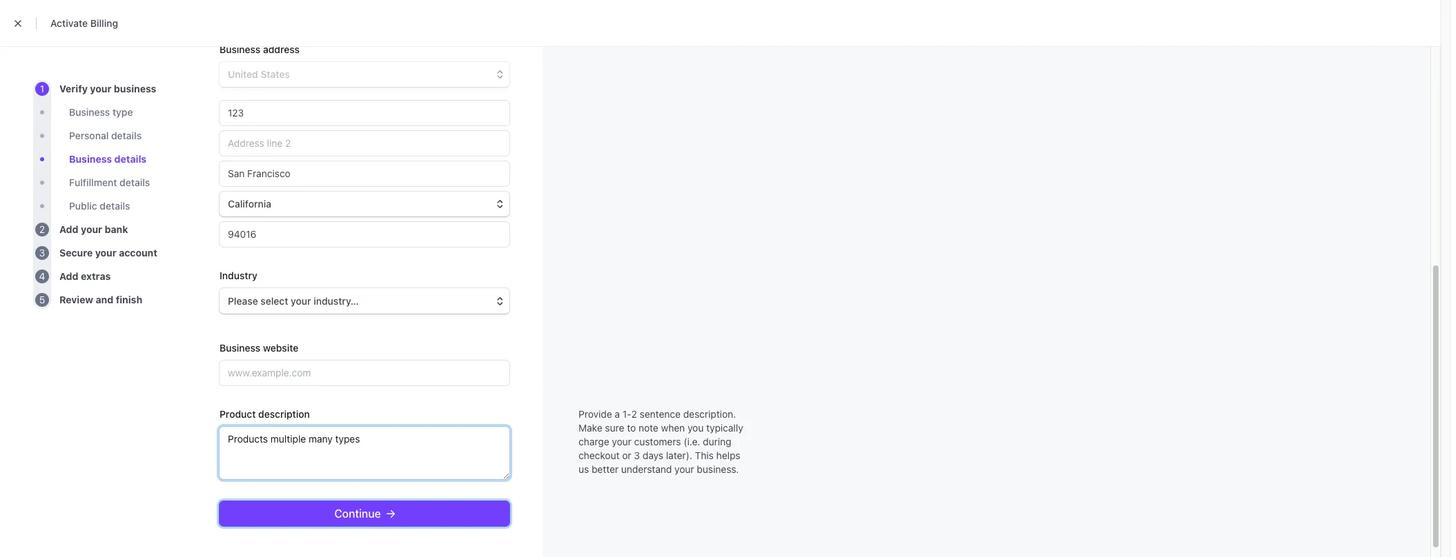 Task type: vqa. For each thing, say whether or not it's contained in the screenshot.


Task type: locate. For each thing, give the bounding box(es) containing it.
or
[[622, 450, 631, 462]]

0 horizontal spatial 2
[[39, 224, 45, 235]]

Address line 2 text field
[[220, 131, 509, 156]]

your up the or
[[612, 436, 632, 448]]

add extras
[[59, 271, 111, 282]]

3
[[39, 247, 45, 259], [634, 450, 640, 462]]

description.
[[683, 409, 736, 420]]

public details
[[69, 200, 130, 212]]

2
[[39, 224, 45, 235], [631, 409, 637, 420]]

business
[[114, 83, 156, 95]]

sentence
[[640, 409, 681, 420]]

please
[[228, 295, 258, 307]]

details for personal details
[[111, 130, 142, 142]]

charge
[[579, 436, 609, 448]]

website
[[263, 342, 299, 354]]

add your bank link
[[59, 223, 128, 237]]

when
[[661, 423, 685, 434]]

business left address
[[220, 43, 260, 55]]

add
[[59, 224, 78, 235], [59, 271, 78, 282]]

2 up 4
[[39, 224, 45, 235]]

business up "personal"
[[69, 106, 110, 118]]

details down business details link
[[120, 177, 150, 188]]

add for add your bank
[[59, 224, 78, 235]]

1 add from the top
[[59, 224, 78, 235]]

details for business details
[[114, 153, 147, 165]]

billing
[[90, 17, 118, 29]]

2 up to
[[631, 409, 637, 420]]

details for fulfillment details
[[120, 177, 150, 188]]

business details
[[69, 153, 147, 165]]

1
[[40, 83, 44, 95]]

personal details
[[69, 130, 142, 142]]

business down "personal"
[[69, 153, 112, 165]]

0 horizontal spatial 3
[[39, 247, 45, 259]]

you
[[688, 423, 704, 434]]

business for business type
[[69, 106, 110, 118]]

review and finish link
[[59, 293, 142, 307]]

details up bank
[[100, 200, 130, 212]]

add down secure
[[59, 271, 78, 282]]

Business website url field
[[220, 361, 509, 386]]

add up secure
[[59, 224, 78, 235]]

please select your industry… button
[[220, 289, 509, 314]]

provide a 1-2 sentence description. make sure to note when you typically charge your customers (i.e. during checkout or 3 days later). this helps us better understand your business.
[[579, 409, 743, 476]]

your down public details link
[[81, 224, 102, 235]]

details up fulfillment details
[[114, 153, 147, 165]]

verify
[[59, 83, 88, 95]]

product description
[[220, 409, 310, 420]]

3 up 4
[[39, 247, 45, 259]]

business for business website
[[220, 342, 260, 354]]

1 vertical spatial 2
[[631, 409, 637, 420]]

svg image
[[386, 510, 395, 519]]

details inside 'link'
[[120, 177, 150, 188]]

1 vertical spatial add
[[59, 271, 78, 282]]

a
[[615, 409, 620, 420]]

4
[[39, 271, 45, 282]]

secure your account link
[[59, 246, 157, 260]]

2 add from the top
[[59, 271, 78, 282]]

business left website
[[220, 342, 260, 354]]

2 inside provide a 1-2 sentence description. make sure to note when you typically charge your customers (i.e. during checkout or 3 days later). this helps us better understand your business.
[[631, 409, 637, 420]]

Address line 1 text field
[[220, 101, 509, 126]]

type
[[112, 106, 133, 118]]

your
[[90, 83, 111, 95], [81, 224, 102, 235], [95, 247, 117, 259], [291, 295, 311, 307], [612, 436, 632, 448], [675, 464, 694, 476]]

1 horizontal spatial 3
[[634, 450, 640, 462]]

business for business details
[[69, 153, 112, 165]]

3 inside provide a 1-2 sentence description. make sure to note when you typically charge your customers (i.e. during checkout or 3 days later). this helps us better understand your business.
[[634, 450, 640, 462]]

business
[[220, 43, 260, 55], [69, 106, 110, 118], [69, 153, 112, 165], [220, 342, 260, 354]]

1 vertical spatial 3
[[634, 450, 640, 462]]

ZIP text field
[[220, 222, 509, 247]]

your right select
[[291, 295, 311, 307]]

description
[[258, 409, 310, 420]]

1 horizontal spatial 2
[[631, 409, 637, 420]]

provide
[[579, 409, 612, 420]]

verify your business link
[[59, 82, 156, 96]]

details down type
[[111, 130, 142, 142]]

details
[[111, 130, 142, 142], [114, 153, 147, 165], [120, 177, 150, 188], [100, 200, 130, 212]]

product
[[220, 409, 256, 420]]

Product description text field
[[220, 427, 509, 480]]

activate
[[50, 17, 88, 29]]

this
[[695, 450, 714, 462]]

activate billing
[[50, 17, 118, 29]]

account
[[119, 247, 157, 259]]

0 vertical spatial add
[[59, 224, 78, 235]]

3 right the or
[[634, 450, 640, 462]]

secure your account
[[59, 247, 157, 259]]



Task type: describe. For each thing, give the bounding box(es) containing it.
add extras link
[[59, 270, 111, 284]]

review and finish
[[59, 294, 142, 306]]

verify your business
[[59, 83, 156, 95]]

provide a 1-2 sentence description. make sure to note when you typically charge your customers (i.e. during checkout or 3 days later). this helps us better understand your business. element
[[208, 394, 751, 491]]

add for add extras
[[59, 271, 78, 282]]

days
[[643, 450, 663, 462]]

better
[[592, 464, 619, 476]]

extras
[[81, 271, 111, 282]]

personal details link
[[69, 129, 142, 143]]

your down the later).
[[675, 464, 694, 476]]

customers
[[634, 436, 681, 448]]

1-
[[623, 409, 631, 420]]

helps
[[716, 450, 740, 462]]

fulfillment details link
[[69, 176, 150, 190]]

later).
[[666, 450, 692, 462]]

continue
[[334, 508, 381, 521]]

and
[[96, 294, 113, 306]]

5
[[39, 294, 45, 306]]

your up extras
[[95, 247, 117, 259]]

typically
[[706, 423, 743, 434]]

business website
[[220, 342, 299, 354]]

public details link
[[69, 200, 130, 213]]

business type link
[[69, 106, 133, 119]]

please select your industry…
[[228, 295, 359, 307]]

public
[[69, 200, 97, 212]]

business details link
[[69, 153, 147, 166]]

bank
[[105, 224, 128, 235]]

note
[[639, 423, 658, 434]]

understand
[[621, 464, 672, 476]]

0 vertical spatial 3
[[39, 247, 45, 259]]

checkout
[[579, 450, 620, 462]]

finish
[[116, 294, 142, 306]]

industry…
[[314, 295, 359, 307]]

continue button
[[220, 502, 509, 527]]

personal
[[69, 130, 109, 142]]

fulfillment
[[69, 177, 117, 188]]

your up "business type"
[[90, 83, 111, 95]]

business address
[[220, 43, 300, 55]]

to
[[627, 423, 636, 434]]

review
[[59, 294, 93, 306]]

0 vertical spatial 2
[[39, 224, 45, 235]]

make
[[579, 423, 602, 434]]

fulfillment details
[[69, 177, 150, 188]]

industry
[[220, 270, 257, 282]]

select
[[261, 295, 288, 307]]

us
[[579, 464, 589, 476]]

(i.e.
[[684, 436, 700, 448]]

your inside 'popup button'
[[291, 295, 311, 307]]

business.
[[697, 464, 739, 476]]

address
[[263, 43, 300, 55]]

details for public details
[[100, 200, 130, 212]]

sure
[[605, 423, 624, 434]]

business for business address
[[220, 43, 260, 55]]

City text field
[[220, 162, 509, 186]]

add your bank
[[59, 224, 128, 235]]

business type
[[69, 106, 133, 118]]

secure
[[59, 247, 93, 259]]

during
[[703, 436, 731, 448]]



